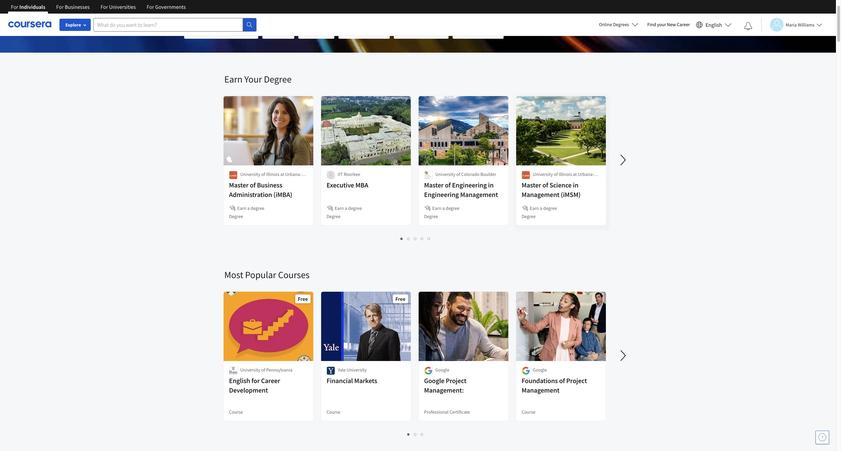 Task type: describe. For each thing, give the bounding box(es) containing it.
5 button
[[426, 235, 433, 243]]

free for english for career development
[[298, 296, 308, 303]]

university for engineering
[[435, 171, 455, 177]]

university for career
[[240, 367, 260, 373]]

next slide image
[[615, 348, 632, 364]]

degree for master of engineering in engineering management
[[446, 205, 460, 211]]

banner navigation
[[5, 0, 191, 19]]

degree for executive mba
[[327, 213, 341, 220]]

leadership
[[192, 27, 214, 34]]

1 for most popular courses
[[407, 431, 410, 438]]

degree for master of business administration (imba)
[[229, 213, 243, 220]]

earn for master of science in management (imsm)
[[530, 205, 539, 211]]

earn a degree for executive mba
[[335, 205, 362, 211]]

google image
[[522, 367, 530, 375]]

earn for executive mba
[[335, 205, 344, 211]]

degree for master of business administration (imba)
[[251, 205, 264, 211]]

explore
[[65, 22, 81, 28]]

for individuals
[[11, 3, 45, 10]]

university of illinois at urbana-champaign image for master of business administration (imba)
[[229, 171, 238, 179]]

administration
[[229, 190, 272, 199]]

mba
[[356, 181, 368, 189]]

courses
[[278, 269, 310, 281]]

free for financial markets
[[395, 296, 406, 303]]

english for career development
[[229, 377, 280, 395]]

yale university
[[338, 367, 367, 373]]

3 button for courses
[[419, 431, 426, 438]]

maria williams
[[786, 22, 815, 28]]

english for english for career development
[[229, 377, 250, 385]]

for governments
[[147, 3, 186, 10]]

3 for degree
[[414, 236, 417, 242]]

course for financial markets
[[327, 409, 341, 415]]

for businesses
[[56, 3, 90, 10]]

maria
[[786, 22, 797, 28]]

leadership and management
[[192, 27, 250, 34]]

2 button for earn your degree
[[405, 235, 412, 243]]

and
[[215, 27, 223, 34]]

management inside "link"
[[224, 27, 250, 34]]

online degrees
[[599, 21, 629, 28]]

master for master of business administration (imba)
[[229, 181, 249, 189]]

university of colorado boulder
[[435, 171, 496, 177]]

williams
[[798, 22, 815, 28]]

earn a degree for master of science in management (imsm)
[[530, 205, 557, 211]]

master of engineering in engineering management
[[424, 181, 498, 199]]

iit
[[338, 171, 343, 177]]

for
[[252, 377, 260, 385]]

a for master of engineering in engineering management
[[442, 205, 445, 211]]

4
[[421, 236, 424, 242]]

3 button for degree
[[412, 235, 419, 243]]

master of business administration (imba)
[[229, 181, 292, 199]]

your
[[657, 21, 666, 28]]

illinois for business
[[266, 171, 279, 177]]

markets
[[354, 377, 377, 385]]

maria williams button
[[761, 18, 822, 31]]

list for most popular courses
[[224, 431, 607, 438]]

your
[[244, 73, 262, 85]]

management:
[[424, 386, 464, 395]]

university of illinois at urbana- champaign for business
[[240, 171, 301, 184]]

a for master of business administration (imba)
[[247, 205, 250, 211]]

pennsylvania
[[266, 367, 292, 373]]

master for master of engineering in engineering management
[[424, 181, 444, 189]]

science
[[550, 181, 572, 189]]

individuals
[[19, 3, 45, 10]]

earn a degree for master of engineering in engineering management
[[432, 205, 460, 211]]

development
[[229, 386, 268, 395]]

of inside the master of engineering in engineering management
[[445, 181, 451, 189]]

1 for earn your degree
[[401, 236, 403, 242]]

of inside master of science in management (imsm)
[[543, 181, 548, 189]]

professional
[[424, 409, 449, 415]]

earn your degree
[[224, 73, 292, 85]]

online degrees button
[[594, 17, 644, 32]]

urbana- for master of science in management (imsm)
[[578, 171, 594, 177]]

yale
[[338, 367, 346, 373]]

0 vertical spatial career
[[677, 21, 690, 28]]

new
[[667, 21, 676, 28]]

google for foundations
[[533, 367, 547, 373]]

university of illinois at urbana- champaign for science
[[533, 171, 594, 184]]

course for foundations of project management
[[522, 409, 536, 415]]

2 for courses
[[414, 431, 417, 438]]

earn your degree carousel element
[[221, 53, 841, 248]]

colorado
[[461, 171, 480, 177]]

explore button
[[59, 19, 91, 31]]

certificate
[[450, 409, 470, 415]]

champaign for science
[[533, 178, 556, 184]]

degree for master of science in management (imsm)
[[543, 205, 557, 211]]

roorkee
[[344, 171, 360, 177]]

boulder
[[481, 171, 496, 177]]

of left 'colorado' in the right of the page
[[456, 171, 460, 177]]

in for engineering
[[488, 181, 494, 189]]

at for business
[[280, 171, 284, 177]]

professional certificate
[[424, 409, 470, 415]]

degree for master of science in management (imsm)
[[522, 213, 536, 220]]

for for universities
[[101, 3, 108, 10]]

What do you want to learn? text field
[[93, 18, 243, 31]]

business
[[257, 181, 282, 189]]

google inside google project management:
[[424, 377, 445, 385]]

1 button for most popular courses
[[405, 431, 412, 438]]

coursera image
[[8, 19, 51, 30]]

urbana- for master of business administration (imba)
[[285, 171, 301, 177]]



Task type: vqa. For each thing, say whether or not it's contained in the screenshot.
honorably
no



Task type: locate. For each thing, give the bounding box(es) containing it.
in for science
[[573, 181, 579, 189]]

2 university of illinois at urbana- champaign from the left
[[533, 171, 594, 184]]

university up master of business administration (imba) at top left
[[240, 171, 260, 177]]

master inside master of business administration (imba)
[[229, 181, 249, 189]]

0 horizontal spatial 2
[[407, 236, 410, 242]]

5
[[428, 236, 430, 242]]

1 horizontal spatial project
[[566, 377, 587, 385]]

1 horizontal spatial illinois
[[559, 171, 572, 177]]

degrees
[[613, 21, 629, 28]]

for
[[11, 3, 18, 10], [56, 3, 64, 10], [101, 3, 108, 10], [147, 3, 154, 10]]

earn a degree down master of science in management (imsm)
[[530, 205, 557, 211]]

project inside google project management:
[[446, 377, 467, 385]]

english inside english for career development
[[229, 377, 250, 385]]

0 horizontal spatial 3
[[414, 236, 417, 242]]

1 horizontal spatial university of illinois at urbana- champaign
[[533, 171, 594, 184]]

engineering down the university of colorado boulder image
[[424, 190, 459, 199]]

0 vertical spatial english
[[706, 21, 722, 28]]

university of illinois at urbana-champaign image for master of science in management (imsm)
[[522, 171, 530, 179]]

1 illinois from the left
[[266, 171, 279, 177]]

list
[[224, 235, 607, 243], [224, 431, 607, 438]]

0 horizontal spatial urbana-
[[285, 171, 301, 177]]

1 horizontal spatial university of illinois at urbana-champaign image
[[522, 171, 530, 179]]

project inside foundations of project management
[[566, 377, 587, 385]]

earn a degree
[[237, 205, 264, 211], [335, 205, 362, 211], [432, 205, 460, 211], [530, 205, 557, 211]]

1 horizontal spatial 2
[[414, 431, 417, 438]]

2 horizontal spatial master
[[522, 181, 541, 189]]

university of illinois at urbana- champaign up (imsm)
[[533, 171, 594, 184]]

google up foundations
[[533, 367, 547, 373]]

degree down administration
[[251, 205, 264, 211]]

4 earn a degree from the left
[[530, 205, 557, 211]]

earn down master of science in management (imsm)
[[530, 205, 539, 211]]

management right and on the left top
[[224, 27, 250, 34]]

1 vertical spatial english
[[229, 377, 250, 385]]

online
[[599, 21, 612, 28]]

management down foundations
[[522, 386, 560, 395]]

career right new
[[677, 21, 690, 28]]

of down university of colorado boulder
[[445, 181, 451, 189]]

2 button for most popular courses
[[412, 431, 419, 438]]

3 a from the left
[[442, 205, 445, 211]]

3 button left 4
[[412, 235, 419, 243]]

career down 'university of pennsylvania'
[[261, 377, 280, 385]]

illinois up business at the top of page
[[266, 171, 279, 177]]

0 horizontal spatial project
[[446, 377, 467, 385]]

1 horizontal spatial course
[[327, 409, 341, 415]]

of up administration
[[250, 181, 256, 189]]

2 inside most popular courses carousel element
[[414, 431, 417, 438]]

1 list from the top
[[224, 235, 607, 243]]

earn down the master of engineering in engineering management
[[432, 205, 442, 211]]

executive
[[327, 181, 354, 189]]

3 for courses
[[421, 431, 424, 438]]

1 for from the left
[[11, 3, 18, 10]]

english for english
[[706, 21, 722, 28]]

2 for from the left
[[56, 3, 64, 10]]

university up financial markets
[[347, 367, 367, 373]]

0 horizontal spatial master
[[229, 181, 249, 189]]

1 master from the left
[[229, 181, 249, 189]]

a down "executive mba"
[[345, 205, 347, 211]]

1 vertical spatial 3
[[421, 431, 424, 438]]

at
[[280, 171, 284, 177], [573, 171, 577, 177]]

university of colorado boulder image
[[424, 171, 433, 179]]

for left businesses
[[56, 3, 64, 10]]

1
[[401, 236, 403, 242], [407, 431, 410, 438]]

next slide image
[[615, 152, 632, 168]]

management inside the master of engineering in engineering management
[[460, 190, 498, 199]]

0 horizontal spatial in
[[488, 181, 494, 189]]

master for master of science in management (imsm)
[[522, 181, 541, 189]]

3 course from the left
[[522, 409, 536, 415]]

1 in from the left
[[488, 181, 494, 189]]

urbana-
[[285, 171, 301, 177], [578, 171, 594, 177]]

google image
[[424, 367, 433, 375]]

english inside button
[[706, 21, 722, 28]]

leadership and management link
[[184, 22, 258, 39]]

in inside master of science in management (imsm)
[[573, 181, 579, 189]]

earn for master of business administration (imba)
[[237, 205, 246, 211]]

of left pennsylvania
[[261, 367, 265, 373]]

3 for from the left
[[101, 3, 108, 10]]

master of science in management (imsm)
[[522, 181, 581, 199]]

1 horizontal spatial 3
[[421, 431, 424, 438]]

for for governments
[[147, 3, 154, 10]]

0 horizontal spatial free
[[298, 296, 308, 303]]

master left science
[[522, 181, 541, 189]]

1 horizontal spatial at
[[573, 171, 577, 177]]

degree
[[251, 205, 264, 211], [348, 205, 362, 211], [446, 205, 460, 211], [543, 205, 557, 211]]

2 university of illinois at urbana-champaign image from the left
[[522, 171, 530, 179]]

for for businesses
[[56, 3, 64, 10]]

1 horizontal spatial career
[[677, 21, 690, 28]]

at up business at the top of page
[[280, 171, 284, 177]]

list inside most popular courses carousel element
[[224, 431, 607, 438]]

1 vertical spatial 2 button
[[412, 431, 419, 438]]

1 vertical spatial engineering
[[424, 190, 459, 199]]

3 inside most popular courses carousel element
[[421, 431, 424, 438]]

management inside foundations of project management
[[522, 386, 560, 395]]

find your new career link
[[644, 20, 694, 29]]

0 horizontal spatial english
[[229, 377, 250, 385]]

1 button
[[399, 235, 405, 243], [405, 431, 412, 438]]

universities
[[109, 3, 136, 10]]

0 vertical spatial 2 button
[[405, 235, 412, 243]]

a down administration
[[247, 205, 250, 211]]

3 inside earn your degree carousel element
[[414, 236, 417, 242]]

(imsm)
[[561, 190, 581, 199]]

list for earn your degree
[[224, 235, 607, 243]]

3 degree from the left
[[446, 205, 460, 211]]

university of illinois at urbana-champaign image up administration
[[229, 171, 238, 179]]

management down 'colorado' in the right of the page
[[460, 190, 498, 199]]

champaign for business
[[240, 178, 263, 184]]

financial
[[327, 377, 353, 385]]

iit roorkee image
[[327, 171, 335, 179]]

1 inside most popular courses carousel element
[[407, 431, 410, 438]]

for for individuals
[[11, 3, 18, 10]]

4 a from the left
[[540, 205, 542, 211]]

course down financial
[[327, 409, 341, 415]]

master inside the master of engineering in engineering management
[[424, 181, 444, 189]]

university of illinois at urbana-champaign image
[[229, 171, 238, 179], [522, 171, 530, 179]]

1 inside earn your degree carousel element
[[401, 236, 403, 242]]

1 horizontal spatial champaign
[[533, 178, 556, 184]]

university for business
[[240, 171, 260, 177]]

1 vertical spatial list
[[224, 431, 607, 438]]

university of illinois at urbana- champaign up (imba)
[[240, 171, 301, 184]]

1 horizontal spatial urbana-
[[578, 171, 594, 177]]

earn a degree down the master of engineering in engineering management
[[432, 205, 460, 211]]

master up administration
[[229, 181, 249, 189]]

2 a from the left
[[345, 205, 347, 211]]

0 horizontal spatial university of illinois at urbana- champaign
[[240, 171, 301, 184]]

2 inside earn your degree carousel element
[[407, 236, 410, 242]]

businesses
[[65, 3, 90, 10]]

find your new career
[[648, 21, 690, 28]]

at up (imsm)
[[573, 171, 577, 177]]

1 champaign from the left
[[240, 178, 263, 184]]

1 horizontal spatial free
[[395, 296, 406, 303]]

for universities
[[101, 3, 136, 10]]

2 earn a degree from the left
[[335, 205, 362, 211]]

2
[[407, 236, 410, 242], [414, 431, 417, 438]]

degree down the master of engineering in engineering management
[[446, 205, 460, 211]]

financial markets
[[327, 377, 377, 385]]

for left the universities
[[101, 3, 108, 10]]

of inside master of business administration (imba)
[[250, 181, 256, 189]]

1 vertical spatial 1
[[407, 431, 410, 438]]

3 button down 'professional'
[[419, 431, 426, 438]]

a for master of science in management (imsm)
[[540, 205, 542, 211]]

1 vertical spatial 2
[[414, 431, 417, 438]]

2 horizontal spatial course
[[522, 409, 536, 415]]

1 degree from the left
[[251, 205, 264, 211]]

champaign
[[240, 178, 263, 184], [533, 178, 556, 184]]

university
[[240, 171, 260, 177], [435, 171, 455, 177], [533, 171, 553, 177], [240, 367, 260, 373], [347, 367, 367, 373]]

management
[[224, 27, 250, 34], [460, 190, 498, 199], [522, 190, 560, 199], [522, 386, 560, 395]]

university of pennsylvania image
[[229, 367, 238, 375]]

course
[[229, 409, 243, 415], [327, 409, 341, 415], [522, 409, 536, 415]]

a
[[247, 205, 250, 211], [345, 205, 347, 211], [442, 205, 445, 211], [540, 205, 542, 211]]

2 project from the left
[[566, 377, 587, 385]]

free
[[298, 296, 308, 303], [395, 296, 406, 303]]

popular
[[245, 269, 276, 281]]

2 course from the left
[[327, 409, 341, 415]]

1 horizontal spatial english
[[706, 21, 722, 28]]

university up master of science in management (imsm)
[[533, 171, 553, 177]]

urbana- up (imsm)
[[578, 171, 594, 177]]

3 button
[[412, 235, 419, 243], [419, 431, 426, 438]]

urbana- up (imba)
[[285, 171, 301, 177]]

master down the university of colorado boulder image
[[424, 181, 444, 189]]

show notifications image
[[744, 22, 753, 30]]

earn a degree for master of business administration (imba)
[[237, 205, 264, 211]]

1 vertical spatial 3 button
[[419, 431, 426, 438]]

degree for master of engineering in engineering management
[[424, 213, 438, 220]]

1 button for earn your degree
[[399, 235, 405, 243]]

0 horizontal spatial at
[[280, 171, 284, 177]]

4 degree from the left
[[543, 205, 557, 211]]

degree down mba
[[348, 205, 362, 211]]

3
[[414, 236, 417, 242], [421, 431, 424, 438]]

master
[[229, 181, 249, 189], [424, 181, 444, 189], [522, 181, 541, 189]]

0 horizontal spatial university of illinois at urbana-champaign image
[[229, 171, 238, 179]]

iit roorkee
[[338, 171, 360, 177]]

english
[[706, 21, 722, 28], [229, 377, 250, 385]]

earn down executive
[[335, 205, 344, 211]]

most
[[224, 269, 243, 281]]

earn a degree down "executive mba"
[[335, 205, 362, 211]]

google down google image
[[424, 377, 445, 385]]

illinois up science
[[559, 171, 572, 177]]

0 vertical spatial 3
[[414, 236, 417, 242]]

in
[[488, 181, 494, 189], [573, 181, 579, 189]]

of inside foundations of project management
[[559, 377, 565, 385]]

2 list from the top
[[224, 431, 607, 438]]

engineering
[[452, 181, 487, 189], [424, 190, 459, 199]]

2 master from the left
[[424, 181, 444, 189]]

google right google image
[[435, 367, 449, 373]]

earn a degree down administration
[[237, 205, 264, 211]]

earn left your
[[224, 73, 243, 85]]

0 horizontal spatial illinois
[[266, 171, 279, 177]]

career inside english for career development
[[261, 377, 280, 385]]

university right the university of colorado boulder image
[[435, 171, 455, 177]]

1 university of illinois at urbana-champaign image from the left
[[229, 171, 238, 179]]

2 for degree
[[407, 236, 410, 242]]

2 degree from the left
[[348, 205, 362, 211]]

2 in from the left
[[573, 181, 579, 189]]

1 urbana- from the left
[[285, 171, 301, 177]]

0 horizontal spatial career
[[261, 377, 280, 385]]

None search field
[[93, 18, 257, 31]]

at for science
[[573, 171, 577, 177]]

foundations
[[522, 377, 558, 385]]

3 master from the left
[[522, 181, 541, 189]]

0 vertical spatial 1
[[401, 236, 403, 242]]

0 vertical spatial 1 button
[[399, 235, 405, 243]]

of
[[261, 171, 265, 177], [456, 171, 460, 177], [554, 171, 558, 177], [250, 181, 256, 189], [445, 181, 451, 189], [543, 181, 548, 189], [261, 367, 265, 373], [559, 377, 565, 385]]

earn
[[224, 73, 243, 85], [237, 205, 246, 211], [335, 205, 344, 211], [432, 205, 442, 211], [530, 205, 539, 211]]

a for executive mba
[[345, 205, 347, 211]]

career
[[677, 21, 690, 28], [261, 377, 280, 385]]

2 button
[[405, 235, 412, 243], [412, 431, 419, 438]]

1 free from the left
[[298, 296, 308, 303]]

1 a from the left
[[247, 205, 250, 211]]

course down foundations
[[522, 409, 536, 415]]

2 illinois from the left
[[559, 171, 572, 177]]

management down science
[[522, 190, 560, 199]]

master inside master of science in management (imsm)
[[522, 181, 541, 189]]

1 button inside most popular courses carousel element
[[405, 431, 412, 438]]

0 horizontal spatial 1
[[401, 236, 403, 242]]

1 earn a degree from the left
[[237, 205, 264, 211]]

0 horizontal spatial course
[[229, 409, 243, 415]]

0 vertical spatial 3 button
[[412, 235, 419, 243]]

2 champaign from the left
[[533, 178, 556, 184]]

in down boulder
[[488, 181, 494, 189]]

1 project from the left
[[446, 377, 467, 385]]

english button
[[694, 14, 735, 36]]

(imba)
[[273, 190, 292, 199]]

management inside master of science in management (imsm)
[[522, 190, 560, 199]]

earn for master of engineering in engineering management
[[432, 205, 442, 211]]

4 button
[[419, 235, 426, 243]]

course for english for career development
[[229, 409, 243, 415]]

4 for from the left
[[147, 3, 154, 10]]

2 free from the left
[[395, 296, 406, 303]]

3 earn a degree from the left
[[432, 205, 460, 211]]

google for google
[[435, 367, 449, 373]]

2 urbana- from the left
[[578, 171, 594, 177]]

1 vertical spatial 1 button
[[405, 431, 412, 438]]

university up for
[[240, 367, 260, 373]]

degree down master of science in management (imsm)
[[543, 205, 557, 211]]

1 horizontal spatial master
[[424, 181, 444, 189]]

0 vertical spatial engineering
[[452, 181, 487, 189]]

google
[[435, 367, 449, 373], [533, 367, 547, 373], [424, 377, 445, 385]]

help center image
[[818, 434, 827, 442]]

of up business at the top of page
[[261, 171, 265, 177]]

of left science
[[543, 181, 548, 189]]

yale university image
[[327, 367, 335, 375]]

in inside the master of engineering in engineering management
[[488, 181, 494, 189]]

degree for executive mba
[[348, 205, 362, 211]]

a down the master of engineering in engineering management
[[442, 205, 445, 211]]

1 horizontal spatial in
[[573, 181, 579, 189]]

governments
[[155, 3, 186, 10]]

university of illinois at urbana-champaign image up master of science in management (imsm)
[[522, 171, 530, 179]]

1 course from the left
[[229, 409, 243, 415]]

for left individuals
[[11, 3, 18, 10]]

university of pennsylvania
[[240, 367, 292, 373]]

course down development
[[229, 409, 243, 415]]

in up (imsm)
[[573, 181, 579, 189]]

list inside earn your degree carousel element
[[224, 235, 607, 243]]

for left governments
[[147, 3, 154, 10]]

1 university of illinois at urbana- champaign from the left
[[240, 171, 301, 184]]

0 vertical spatial list
[[224, 235, 607, 243]]

1 vertical spatial career
[[261, 377, 280, 385]]

university of illinois at urbana- champaign
[[240, 171, 301, 184], [533, 171, 594, 184]]

0 horizontal spatial champaign
[[240, 178, 263, 184]]

earn down administration
[[237, 205, 246, 211]]

most popular courses
[[224, 269, 310, 281]]

illinois
[[266, 171, 279, 177], [559, 171, 572, 177]]

1 at from the left
[[280, 171, 284, 177]]

degree
[[264, 73, 292, 85], [229, 213, 243, 220], [327, 213, 341, 220], [424, 213, 438, 220], [522, 213, 536, 220]]

foundations of project management
[[522, 377, 587, 395]]

executive mba
[[327, 181, 368, 189]]

of right foundations
[[559, 377, 565, 385]]

a down master of science in management (imsm)
[[540, 205, 542, 211]]

of up science
[[554, 171, 558, 177]]

2 at from the left
[[573, 171, 577, 177]]

engineering down 'colorado' in the right of the page
[[452, 181, 487, 189]]

project
[[446, 377, 467, 385], [566, 377, 587, 385]]

most popular courses carousel element
[[221, 248, 841, 444]]

find
[[648, 21, 656, 28]]

university for science
[[533, 171, 553, 177]]

google project management:
[[424, 377, 467, 395]]

illinois for science
[[559, 171, 572, 177]]

1 horizontal spatial 1
[[407, 431, 410, 438]]

0 vertical spatial 2
[[407, 236, 410, 242]]



